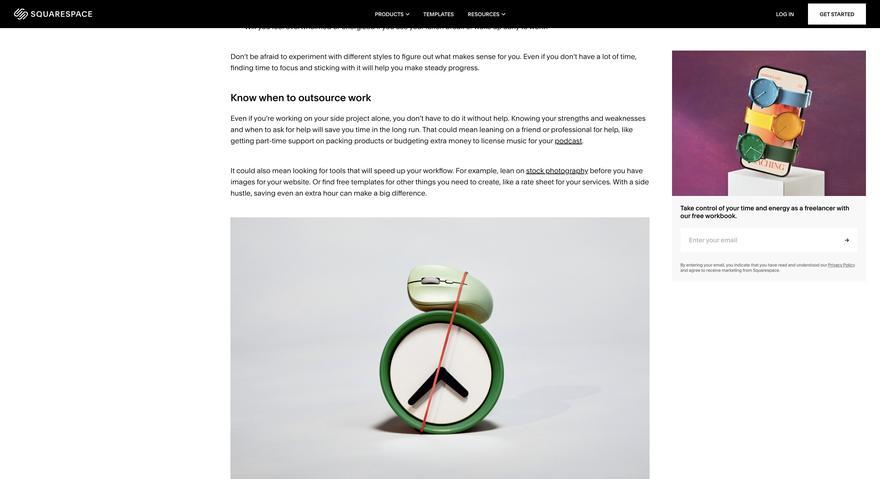 Task type: describe. For each thing, give the bounding box(es) containing it.
even inside even if you're working on your side project alone, you don't have to do it without help. knowing your strengths and weaknesses and when to ask for help will save you time in the long run. that could mean leaning on a friend or professional for help, like getting part-time support on packing products or budgeting extra money to license music for your
[[231, 114, 247, 123]]

you up long
[[393, 114, 405, 123]]

freelancer
[[805, 204, 836, 212]]

time inside don't be afraid to experiment with different styles to figure out what makes sense for you. even if you don't have a lot of time, finding time to focus and sticking with it will help you make steady progress.
[[255, 64, 270, 72]]

1 vertical spatial work
[[348, 92, 371, 104]]

run.
[[409, 125, 421, 134]]

by entering your email, you indicate that you have read and understood our privacy policy and agree         to receive marketing from squarespace.
[[681, 263, 855, 273]]

of inside the do you work best in focused blocks of time or as inspiration strikes? will you feel overwhelmed or energized if you use your lunch break or wake up early to work?
[[363, 11, 369, 20]]

as inside take control of your time and energy as a freelancer with our free workbook.
[[792, 204, 798, 212]]

a inside even if you're working on your side project alone, you don't have to do it without help. knowing your strengths and weaknesses and when to ask for help will save you time in the long run. that could mean leaning on a friend or professional for help, like getting part-time support on packing products or budgeting extra money to license music for your
[[516, 125, 520, 134]]

1 vertical spatial could
[[237, 167, 255, 175]]

a left rate
[[516, 178, 520, 186]]

leaning
[[480, 125, 504, 134]]

create,
[[479, 178, 501, 186]]

you down products
[[382, 23, 394, 31]]

best
[[287, 11, 302, 20]]

in inside even if you're working on your side project alone, you don't have to do it without help. knowing your strengths and weaknesses and when to ask for help will save you time in the long run. that could mean leaning on a friend or professional for help, like getting part-time support on packing products or budgeting extra money to license music for your
[[372, 125, 378, 134]]

started
[[832, 11, 855, 17]]

email,
[[714, 263, 726, 268]]

indicate
[[735, 263, 750, 268]]

make inside don't be afraid to experiment with different styles to figure out what makes sense for you. even if you don't have a lot of time, finding time to focus and sticking with it will help you make steady progress.
[[405, 64, 423, 72]]

rate
[[521, 178, 534, 186]]

ask
[[273, 125, 284, 134]]

or left wake
[[466, 23, 473, 31]]

for up find
[[319, 167, 328, 175]]

you right 'do'
[[256, 11, 268, 20]]

website.
[[283, 178, 311, 186]]

overwhelmed
[[286, 23, 332, 31]]

knowing
[[512, 114, 541, 123]]

need
[[451, 178, 469, 186]]

support
[[288, 137, 314, 145]]

your inside by entering your email, you indicate that you have read and understood our privacy policy and agree         to receive marketing from squarespace.
[[704, 263, 713, 268]]

budgeting
[[394, 137, 429, 145]]

getting
[[231, 137, 254, 145]]

squarespace logo link
[[14, 8, 185, 20]]

your down the photography
[[566, 178, 581, 186]]

strikes?
[[442, 11, 466, 20]]

1 vertical spatial with
[[341, 64, 355, 72]]

.
[[582, 137, 584, 145]]

sense
[[476, 52, 496, 61]]

privacy policy link
[[828, 263, 855, 268]]

speed
[[374, 167, 395, 175]]

for
[[456, 167, 467, 175]]

it could also mean looking for tools that will speed up your workflow. for example, lean on stock photography
[[231, 167, 588, 175]]

on right support on the top left of page
[[316, 137, 325, 145]]

be
[[250, 52, 259, 61]]

time inside the do you work best in focused blocks of time or as inspiration strikes? will you feel overwhelmed or energized if you use your lunch break or wake up early to work?
[[371, 11, 386, 20]]

friend
[[522, 125, 541, 134]]

on right working on the left of the page
[[304, 114, 313, 123]]

read
[[779, 263, 788, 268]]

free inside before you have images for your website. or find free templates for other things you need to create, like a rate sheet for your services. with a side hustle, saving even an extra hour can make a big difference.
[[337, 178, 350, 186]]

templates
[[351, 178, 384, 186]]

even if you're working on your side project alone, you don't have to do it without help. knowing your strengths and weaknesses and when to ask for help will save you time in the long run. that could mean leaning on a friend or professional for help, like getting part-time support on packing products or budgeting extra money to license music for your
[[231, 114, 648, 145]]

before
[[590, 167, 612, 175]]

for left help,
[[594, 125, 603, 134]]

or right friend
[[543, 125, 550, 134]]

energized
[[342, 23, 375, 31]]

lean
[[500, 167, 515, 175]]

products
[[354, 137, 384, 145]]

from
[[743, 268, 753, 273]]

0 vertical spatial when
[[259, 92, 284, 104]]

feel
[[272, 23, 284, 31]]

don't inside don't be afraid to experiment with different styles to figure out what makes sense for you. even if you don't have a lot of time, finding time to focus and sticking with it will help you make steady progress.
[[561, 52, 578, 61]]

log             in
[[777, 11, 794, 17]]

your inside the do you work best in focused blocks of time or as inspiration strikes? will you feel overwhelmed or energized if you use your lunch break or wake up early to work?
[[410, 23, 424, 31]]

make inside before you have images for your website. or find free templates for other things you need to create, like a rate sheet for your services. with a side hustle, saving even an extra hour can make a big difference.
[[354, 189, 372, 197]]

the
[[380, 125, 390, 134]]

you right email,
[[726, 263, 734, 268]]

for down stock photography link
[[556, 178, 565, 186]]

part-
[[256, 137, 272, 145]]

focused
[[311, 11, 338, 20]]

other
[[397, 178, 414, 186]]

sheet
[[536, 178, 554, 186]]

workbook.
[[706, 212, 737, 220]]

steady
[[425, 64, 447, 72]]

example,
[[468, 167, 499, 175]]

even
[[277, 189, 294, 197]]

hustle,
[[231, 189, 252, 197]]

workflow.
[[423, 167, 454, 175]]

time down project
[[356, 125, 370, 134]]

help,
[[604, 125, 620, 134]]

our inside take control of your time and energy as a freelancer with our free workbook.
[[681, 212, 691, 220]]

blocks
[[340, 11, 361, 20]]

know
[[231, 92, 257, 104]]

with inside take control of your time and energy as a freelancer with our free workbook.
[[837, 204, 850, 212]]

podcast link
[[555, 137, 582, 145]]

or left the inspiration
[[388, 11, 394, 20]]

big
[[380, 189, 390, 197]]

a inside take control of your time and energy as a freelancer with our free workbook.
[[800, 204, 804, 212]]

for down also
[[257, 178, 266, 186]]

2 vertical spatial will
[[362, 167, 372, 175]]

for inside don't be afraid to experiment with different styles to figure out what makes sense for you. even if you don't have a lot of time, finding time to focus and sticking with it will help you make steady progress.
[[498, 52, 507, 61]]

your up other
[[407, 167, 422, 175]]

to down afraid at the left of page
[[272, 64, 278, 72]]

lunch
[[426, 23, 444, 31]]

that inside by entering your email, you indicate that you have read and understood our privacy policy and agree         to receive marketing from squarespace.
[[751, 263, 759, 268]]

styles
[[373, 52, 392, 61]]

will
[[245, 23, 257, 31]]

do
[[245, 11, 254, 20]]

could inside even if you're working on your side project alone, you don't have to do it without help. knowing your strengths and weaknesses and when to ask for help will save you time in the long run. that could mean leaning on a friend or professional for help, like getting part-time support on packing products or budgeting extra money to license music for your
[[439, 125, 457, 134]]

or down the
[[386, 137, 393, 145]]

for down friend
[[529, 137, 537, 145]]

do you work best in focused blocks of time or as inspiration strikes? will you feel overwhelmed or energized if you use your lunch break or wake up early to work?
[[245, 11, 549, 31]]

focus
[[280, 64, 298, 72]]

difference.
[[392, 189, 427, 197]]

working
[[276, 114, 302, 123]]

services.
[[583, 178, 612, 186]]

a right with
[[630, 178, 634, 186]]

before you have images for your website. or find free templates for other things you need to create, like a rate sheet for your services. with a side hustle, saving even an extra hour can make a big difference.
[[231, 167, 651, 197]]

our inside by entering your email, you indicate that you have read and understood our privacy policy and agree         to receive marketing from squarespace.
[[821, 263, 828, 268]]

looking
[[293, 167, 317, 175]]

out
[[423, 52, 434, 61]]

of inside don't be afraid to experiment with different styles to figure out what makes sense for you. even if you don't have a lot of time, finding time to focus and sticking with it will help you make steady progress.
[[613, 52, 619, 61]]

will inside even if you're working on your side project alone, you don't have to do it without help. knowing your strengths and weaknesses and when to ask for help will save you time in the long run. that could mean leaning on a friend or professional for help, like getting part-time support on packing products or budgeting extra money to license music for your
[[313, 125, 323, 134]]

and inside don't be afraid to experiment with different styles to figure out what makes sense for you. even if you don't have a lot of time, finding time to focus and sticking with it will help you make steady progress.
[[300, 64, 313, 72]]

if inside the do you work best in focused blocks of time or as inspiration strikes? will you feel overwhelmed or energized if you use your lunch break or wake up early to work?
[[377, 23, 381, 31]]

0 vertical spatial with
[[328, 52, 342, 61]]

time inside take control of your time and energy as a freelancer with our free workbook.
[[741, 204, 755, 212]]

time down ask
[[272, 137, 287, 145]]

when inside even if you're working on your side project alone, you don't have to do it without help. knowing your strengths and weaknesses and when to ask for help will save you time in the long run. that could mean leaning on a friend or professional for help, like getting part-time support on packing products or budgeting extra money to license music for your
[[245, 125, 263, 134]]

your down friend
[[539, 137, 553, 145]]

that
[[423, 125, 437, 134]]

you down workflow.
[[438, 178, 450, 186]]

products
[[375, 11, 404, 17]]

to up the "focus"
[[281, 52, 287, 61]]

privacy
[[828, 263, 843, 268]]

your up the saving
[[267, 178, 282, 186]]

and right strengths
[[591, 114, 604, 123]]



Task type: vqa. For each thing, say whether or not it's contained in the screenshot.
Travel option
no



Task type: locate. For each thing, give the bounding box(es) containing it.
will up templates
[[362, 167, 372, 175]]

extra inside even if you're working on your side project alone, you don't have to do it without help. knowing your strengths and weaknesses and when to ask for help will save you time in the long run. that could mean leaning on a friend or professional for help, like getting part-time support on packing products or budgeting extra money to license music for your
[[431, 137, 447, 145]]

your right knowing
[[542, 114, 557, 123]]

different
[[344, 52, 371, 61]]

help inside don't be afraid to experiment with different styles to figure out what makes sense for you. even if you don't have a lot of time, finding time to focus and sticking with it will help you make steady progress.
[[375, 64, 390, 72]]

help
[[375, 64, 390, 72], [296, 125, 311, 134]]

1 vertical spatial mean
[[272, 167, 291, 175]]

0 horizontal spatial that
[[348, 167, 360, 175]]

1 horizontal spatial in
[[372, 125, 378, 134]]

work inside the do you work best in focused blocks of time or as inspiration strikes? will you feel overwhelmed or energized if you use your lunch break or wake up early to work?
[[270, 11, 286, 20]]

1 horizontal spatial work
[[348, 92, 371, 104]]

when up part-
[[245, 125, 263, 134]]

to left do
[[443, 114, 450, 123]]

0 horizontal spatial work
[[270, 11, 286, 20]]

will left save
[[313, 125, 323, 134]]

and right read
[[789, 263, 796, 268]]

you.
[[508, 52, 522, 61]]

1 horizontal spatial even
[[524, 52, 540, 61]]

free left the workbook. at the top right
[[692, 212, 704, 220]]

side inside before you have images for your website. or find free templates for other things you need to create, like a rate sheet for your services. with a side hustle, saving even an extra hour can make a big difference.
[[635, 178, 649, 186]]

things
[[416, 178, 436, 186]]

2 vertical spatial with
[[837, 204, 850, 212]]

it
[[231, 167, 235, 175]]

sticking
[[314, 64, 340, 72]]

a up 'music'
[[516, 125, 520, 134]]

you down "work?"
[[547, 52, 559, 61]]

1 vertical spatial will
[[313, 125, 323, 134]]

your down the inspiration
[[410, 23, 424, 31]]

0 horizontal spatial of
[[363, 11, 369, 20]]

1 vertical spatial in
[[372, 125, 378, 134]]

professional
[[551, 125, 592, 134]]

help.
[[494, 114, 510, 123]]

break
[[446, 23, 464, 31]]

have inside by entering your email, you indicate that you have read and understood our privacy policy and agree         to receive marketing from squarespace.
[[768, 263, 778, 268]]

of
[[363, 11, 369, 20], [613, 52, 619, 61], [719, 204, 725, 212]]

early
[[504, 23, 520, 31]]

up
[[493, 23, 502, 31], [397, 167, 406, 175]]

to right agree
[[702, 268, 706, 273]]

2 horizontal spatial if
[[541, 52, 545, 61]]

our left privacy
[[821, 263, 828, 268]]

it down different on the top left of the page
[[357, 64, 361, 72]]

0 vertical spatial will
[[362, 64, 373, 72]]

None submit
[[835, 228, 858, 253]]

up up other
[[397, 167, 406, 175]]

1 horizontal spatial side
[[635, 178, 649, 186]]

side
[[330, 114, 344, 123], [635, 178, 649, 186]]

when
[[259, 92, 284, 104], [245, 125, 263, 134]]

1 vertical spatial up
[[397, 167, 406, 175]]

1 horizontal spatial free
[[692, 212, 704, 220]]

or down focused
[[333, 23, 340, 31]]

mean inside even if you're working on your side project alone, you don't have to do it without help. knowing your strengths and weaknesses and when to ask for help will save you time in the long run. that could mean leaning on a friend or professional for help, like getting part-time support on packing products or budgeting extra money to license music for your
[[459, 125, 478, 134]]

squarespace logo image
[[14, 8, 92, 20]]

2 horizontal spatial of
[[719, 204, 725, 212]]

0 vertical spatial side
[[330, 114, 344, 123]]

1 horizontal spatial if
[[377, 23, 381, 31]]

in left the
[[372, 125, 378, 134]]

of inside take control of your time and energy as a freelancer with our free workbook.
[[719, 204, 725, 212]]

extra inside before you have images for your website. or find free templates for other things you need to create, like a rate sheet for your services. with a side hustle, saving even an extra hour can make a big difference.
[[305, 189, 322, 197]]

and inside take control of your time and energy as a freelancer with our free workbook.
[[756, 204, 768, 212]]

time up energized
[[371, 11, 386, 20]]

1 vertical spatial our
[[821, 263, 828, 268]]

to
[[521, 23, 528, 31], [281, 52, 287, 61], [394, 52, 400, 61], [272, 64, 278, 72], [287, 92, 296, 104], [443, 114, 450, 123], [265, 125, 271, 134], [473, 137, 480, 145], [470, 178, 477, 186], [702, 268, 706, 273]]

and up 'getting'
[[231, 125, 243, 134]]

0 horizontal spatial extra
[[305, 189, 322, 197]]

to inside the do you work best in focused blocks of time or as inspiration strikes? will you feel overwhelmed or energized if you use your lunch break or wake up early to work?
[[521, 23, 528, 31]]

0 horizontal spatial if
[[249, 114, 252, 123]]

will down different on the top left of the page
[[362, 64, 373, 72]]

even
[[524, 52, 540, 61], [231, 114, 247, 123]]

up left early
[[493, 23, 502, 31]]

0 horizontal spatial in
[[303, 11, 309, 20]]

to right need
[[470, 178, 477, 186]]

as up use
[[396, 11, 404, 20]]

find
[[322, 178, 335, 186]]

free inside take control of your time and energy as a freelancer with our free workbook.
[[692, 212, 704, 220]]

long
[[392, 125, 407, 134]]

to up working on the left of the page
[[287, 92, 296, 104]]

do
[[451, 114, 460, 123]]

0 horizontal spatial mean
[[272, 167, 291, 175]]

1 horizontal spatial like
[[622, 125, 633, 134]]

could down do
[[439, 125, 457, 134]]

for up big
[[386, 178, 395, 186]]

0 horizontal spatial side
[[330, 114, 344, 123]]

mean
[[459, 125, 478, 134], [272, 167, 291, 175]]

work up feel
[[270, 11, 286, 20]]

1 vertical spatial extra
[[305, 189, 322, 197]]

1 vertical spatial help
[[296, 125, 311, 134]]

0 vertical spatial if
[[377, 23, 381, 31]]

1 horizontal spatial extra
[[431, 137, 447, 145]]

0 vertical spatial could
[[439, 125, 457, 134]]

0 horizontal spatial don't
[[407, 114, 424, 123]]

progress.
[[449, 64, 480, 72]]

a left lot
[[597, 52, 601, 61]]

policy
[[844, 263, 855, 268]]

take control of your time and energy as a freelancer with our free workbook.
[[681, 204, 850, 220]]

1 vertical spatial make
[[354, 189, 372, 197]]

it right do
[[462, 114, 466, 123]]

1 vertical spatial as
[[792, 204, 798, 212]]

if
[[377, 23, 381, 31], [541, 52, 545, 61], [249, 114, 252, 123]]

mean right also
[[272, 167, 291, 175]]

to inside by entering your email, you indicate that you have read and understood our privacy policy and agree         to receive marketing from squarespace.
[[702, 268, 706, 273]]

inspiration
[[405, 11, 440, 20]]

figure
[[402, 52, 421, 61]]

work up project
[[348, 92, 371, 104]]

0 vertical spatial even
[[524, 52, 540, 61]]

time right the workbook. at the top right
[[741, 204, 755, 212]]

0 vertical spatial like
[[622, 125, 633, 134]]

or
[[313, 178, 321, 186]]

if right you. at right top
[[541, 52, 545, 61]]

0 vertical spatial help
[[375, 64, 390, 72]]

and
[[300, 64, 313, 72], [591, 114, 604, 123], [231, 125, 243, 134], [756, 204, 768, 212], [789, 263, 796, 268], [681, 268, 688, 273]]

with
[[328, 52, 342, 61], [341, 64, 355, 72], [837, 204, 850, 212]]

have inside don't be afraid to experiment with different styles to figure out what makes sense for you. even if you don't have a lot of time, finding time to focus and sticking with it will help you make steady progress.
[[579, 52, 595, 61]]

outsource
[[299, 92, 346, 104]]

when up you're
[[259, 92, 284, 104]]

of right control
[[719, 204, 725, 212]]

you down figure
[[391, 64, 403, 72]]

0 vertical spatial that
[[348, 167, 360, 175]]

like inside even if you're working on your side project alone, you don't have to do it without help. knowing your strengths and weaknesses and when to ask for help will save you time in the long run. that could mean leaning on a friend or professional for help, like getting part-time support on packing products or budgeting extra money to license music for your
[[622, 125, 633, 134]]

get started
[[820, 11, 855, 17]]

save
[[325, 125, 340, 134]]

you right from
[[760, 263, 767, 268]]

1 horizontal spatial up
[[493, 23, 502, 31]]

0 vertical spatial our
[[681, 212, 691, 220]]

0 horizontal spatial even
[[231, 114, 247, 123]]

energy
[[769, 204, 790, 212]]

an
[[295, 189, 303, 197]]

even down 'know' on the left of the page
[[231, 114, 247, 123]]

have up that
[[425, 114, 441, 123]]

photography
[[546, 167, 588, 175]]

afraid
[[260, 52, 279, 61]]

and left the energy
[[756, 204, 768, 212]]

free up can
[[337, 178, 350, 186]]

1 vertical spatial even
[[231, 114, 247, 123]]

tools
[[330, 167, 346, 175]]

0 horizontal spatial our
[[681, 212, 691, 220]]

agree
[[689, 268, 701, 273]]

packing
[[326, 137, 353, 145]]

help down styles
[[375, 64, 390, 72]]

0 vertical spatial mean
[[459, 125, 478, 134]]

help inside even if you're working on your side project alone, you don't have to do it without help. knowing your strengths and weaknesses and when to ask for help will save you time in the long run. that could mean leaning on a friend or professional for help, like getting part-time support on packing products or budgeting extra money to license music for your
[[296, 125, 311, 134]]

1 vertical spatial that
[[751, 263, 759, 268]]

will inside don't be afraid to experiment with different styles to figure out what makes sense for you. even if you don't have a lot of time, finding time to focus and sticking with it will help you make steady progress.
[[362, 64, 373, 72]]

license
[[482, 137, 505, 145]]

time,
[[621, 52, 637, 61]]

you right will
[[258, 23, 270, 31]]

and left agree
[[681, 268, 688, 273]]

extra down or
[[305, 189, 322, 197]]

0 horizontal spatial make
[[354, 189, 372, 197]]

1 vertical spatial it
[[462, 114, 466, 123]]

with right the freelancer
[[837, 204, 850, 212]]

0 horizontal spatial free
[[337, 178, 350, 186]]

1 horizontal spatial make
[[405, 64, 423, 72]]

Enter your email email field
[[681, 228, 835, 253]]

0 vertical spatial don't
[[561, 52, 578, 61]]

0 vertical spatial of
[[363, 11, 369, 20]]

on right lean
[[516, 167, 525, 175]]

1 vertical spatial like
[[503, 178, 514, 186]]

your right control
[[726, 204, 740, 212]]

get
[[820, 11, 830, 17]]

2 vertical spatial if
[[249, 114, 252, 123]]

side inside even if you're working on your side project alone, you don't have to do it without help. knowing your strengths and weaknesses and when to ask for help will save you time in the long run. that could mean leaning on a friend or professional for help, like getting part-time support on packing products or budgeting extra money to license music for your
[[330, 114, 344, 123]]

makes
[[453, 52, 475, 61]]

0 vertical spatial it
[[357, 64, 361, 72]]

1 horizontal spatial that
[[751, 263, 759, 268]]

use
[[396, 23, 408, 31]]

mean up money
[[459, 125, 478, 134]]

1 horizontal spatial don't
[[561, 52, 578, 61]]

that right "indicate"
[[751, 263, 759, 268]]

if inside don't be afraid to experiment with different styles to figure out what makes sense for you. even if you don't have a lot of time, finding time to focus and sticking with it will help you make steady progress.
[[541, 52, 545, 61]]

lot
[[603, 52, 611, 61]]

make down templates
[[354, 189, 372, 197]]

side right with
[[635, 178, 649, 186]]

our
[[681, 212, 691, 220], [821, 263, 828, 268]]

resources
[[468, 11, 500, 17]]

even inside don't be afraid to experiment with different styles to figure out what makes sense for you. even if you don't have a lot of time, finding time to focus and sticking with it will help you make steady progress.
[[524, 52, 540, 61]]

0 vertical spatial in
[[303, 11, 309, 20]]

1 vertical spatial when
[[245, 125, 263, 134]]

as right the energy
[[792, 204, 798, 212]]

1 vertical spatial of
[[613, 52, 619, 61]]

have inside even if you're working on your side project alone, you don't have to do it without help. knowing your strengths and weaknesses and when to ask for help will save you time in the long run. that could mean leaning on a friend or professional for help, like getting part-time support on packing products or budgeting extra money to license music for your
[[425, 114, 441, 123]]

2 vertical spatial of
[[719, 204, 725, 212]]

will
[[362, 64, 373, 72], [313, 125, 323, 134], [362, 167, 372, 175]]

for down working on the left of the page
[[286, 125, 295, 134]]

if down products
[[377, 23, 381, 31]]

make down figure
[[405, 64, 423, 72]]

1 horizontal spatial of
[[613, 52, 619, 61]]

your inside take control of your time and energy as a freelancer with our free workbook.
[[726, 204, 740, 212]]

you
[[256, 11, 268, 20], [258, 23, 270, 31], [382, 23, 394, 31], [547, 52, 559, 61], [391, 64, 403, 72], [393, 114, 405, 123], [342, 125, 354, 134], [614, 167, 626, 175], [438, 178, 450, 186], [726, 263, 734, 268], [760, 263, 767, 268]]

it inside don't be afraid to experiment with different styles to figure out what makes sense for you. even if you don't have a lot of time, finding time to focus and sticking with it will help you make steady progress.
[[357, 64, 361, 72]]

1 horizontal spatial mean
[[459, 125, 478, 134]]

1 horizontal spatial as
[[792, 204, 798, 212]]

that right tools
[[348, 167, 360, 175]]

to right styles
[[394, 52, 400, 61]]

0 vertical spatial make
[[405, 64, 423, 72]]

weaknesses
[[605, 114, 646, 123]]

know when to outsource work
[[231, 92, 371, 104]]

templates link
[[424, 0, 454, 28]]

like inside before you have images for your website. or find free templates for other things you need to create, like a rate sheet for your services. with a side hustle, saving even an extra hour can make a big difference.
[[503, 178, 514, 186]]

podcast
[[555, 137, 582, 145]]

for
[[498, 52, 507, 61], [286, 125, 295, 134], [594, 125, 603, 134], [529, 137, 537, 145], [319, 167, 328, 175], [257, 178, 266, 186], [386, 178, 395, 186], [556, 178, 565, 186]]

have inside before you have images for your website. or find free templates for other things you need to create, like a rate sheet for your services. with a side hustle, saving even an extra hour can make a big difference.
[[627, 167, 643, 175]]

0 horizontal spatial could
[[237, 167, 255, 175]]

a left the freelancer
[[800, 204, 804, 212]]

0 horizontal spatial as
[[396, 11, 404, 20]]

1 vertical spatial free
[[692, 212, 704, 220]]

podcast .
[[555, 137, 586, 145]]

with down different on the top left of the page
[[341, 64, 355, 72]]

your up save
[[314, 114, 329, 123]]

music
[[507, 137, 527, 145]]

1 vertical spatial side
[[635, 178, 649, 186]]

it inside even if you're working on your side project alone, you don't have to do it without help. knowing your strengths and weaknesses and when to ask for help will save you time in the long run. that could mean leaning on a friend or professional for help, like getting part-time support on packing products or budgeting extra money to license music for your
[[462, 114, 466, 123]]

understood
[[797, 263, 820, 268]]

of up energized
[[363, 11, 369, 20]]

extra down that
[[431, 137, 447, 145]]

a left big
[[374, 189, 378, 197]]

1 horizontal spatial it
[[462, 114, 466, 123]]

project
[[346, 114, 370, 123]]

to left ask
[[265, 125, 271, 134]]

don't be afraid to experiment with different styles to figure out what makes sense for you. even if you don't have a lot of time, finding time to focus and sticking with it will help you make steady progress.
[[231, 52, 639, 72]]

like down the weaknesses
[[622, 125, 633, 134]]

and down experiment at the left
[[300, 64, 313, 72]]

1 horizontal spatial could
[[439, 125, 457, 134]]

receive
[[707, 268, 721, 273]]

to right early
[[521, 23, 528, 31]]

log
[[777, 11, 788, 17]]

a inside don't be afraid to experiment with different styles to figure out what makes sense for you. even if you don't have a lot of time, finding time to focus and sticking with it will help you make steady progress.
[[597, 52, 601, 61]]

you up with
[[614, 167, 626, 175]]

that
[[348, 167, 360, 175], [751, 263, 759, 268]]

to right money
[[473, 137, 480, 145]]

like down lean
[[503, 178, 514, 186]]

don't inside even if you're working on your side project alone, you don't have to do it without help. knowing your strengths and weaknesses and when to ask for help will save you time in the long run. that could mean leaning on a friend or professional for help, like getting part-time support on packing products or budgeting extra money to license music for your
[[407, 114, 424, 123]]

templates
[[424, 11, 454, 17]]

saving
[[254, 189, 276, 197]]

0 vertical spatial up
[[493, 23, 502, 31]]

entering
[[687, 263, 703, 268]]

0 horizontal spatial up
[[397, 167, 406, 175]]

as inside the do you work best in focused blocks of time or as inspiration strikes? will you feel overwhelmed or energized if you use your lunch break or wake up early to work?
[[396, 11, 404, 20]]

1 horizontal spatial help
[[375, 64, 390, 72]]

up inside the do you work best in focused blocks of time or as inspiration strikes? will you feel overwhelmed or energized if you use your lunch break or wake up early to work?
[[493, 23, 502, 31]]

make
[[405, 64, 423, 72], [354, 189, 372, 197]]

have left read
[[768, 263, 778, 268]]

0 vertical spatial free
[[337, 178, 350, 186]]

could
[[439, 125, 457, 134], [237, 167, 255, 175]]

in up overwhelmed
[[303, 11, 309, 20]]

as
[[396, 11, 404, 20], [792, 204, 798, 212]]

on up 'music'
[[506, 125, 515, 134]]

1 horizontal spatial our
[[821, 263, 828, 268]]

0 horizontal spatial like
[[503, 178, 514, 186]]

products button
[[375, 0, 410, 28]]

0 vertical spatial extra
[[431, 137, 447, 145]]

can
[[340, 189, 352, 197]]

if inside even if you're working on your side project alone, you don't have to do it without help. knowing your strengths and weaknesses and when to ask for help will save you time in the long run. that could mean leaning on a friend or professional for help, like getting part-time support on packing products or budgeting extra money to license music for your
[[249, 114, 252, 123]]

you up packing at the top left of page
[[342, 125, 354, 134]]

have left lot
[[579, 52, 595, 61]]

side up save
[[330, 114, 344, 123]]

0 horizontal spatial help
[[296, 125, 311, 134]]

1 vertical spatial don't
[[407, 114, 424, 123]]

0 horizontal spatial it
[[357, 64, 361, 72]]

our left control
[[681, 212, 691, 220]]

stock
[[527, 167, 544, 175]]

0 vertical spatial as
[[396, 11, 404, 20]]

take
[[681, 204, 695, 212]]

also
[[257, 167, 271, 175]]

work?
[[530, 23, 549, 31]]

in inside the do you work best in focused blocks of time or as inspiration strikes? will you feel overwhelmed or energized if you use your lunch break or wake up early to work?
[[303, 11, 309, 20]]

to inside before you have images for your website. or find free templates for other things you need to create, like a rate sheet for your services. with a side hustle, saving even an extra hour can make a big difference.
[[470, 178, 477, 186]]

1 vertical spatial if
[[541, 52, 545, 61]]

even right you. at right top
[[524, 52, 540, 61]]

time down afraid at the left of page
[[255, 64, 270, 72]]

0 vertical spatial work
[[270, 11, 286, 20]]



